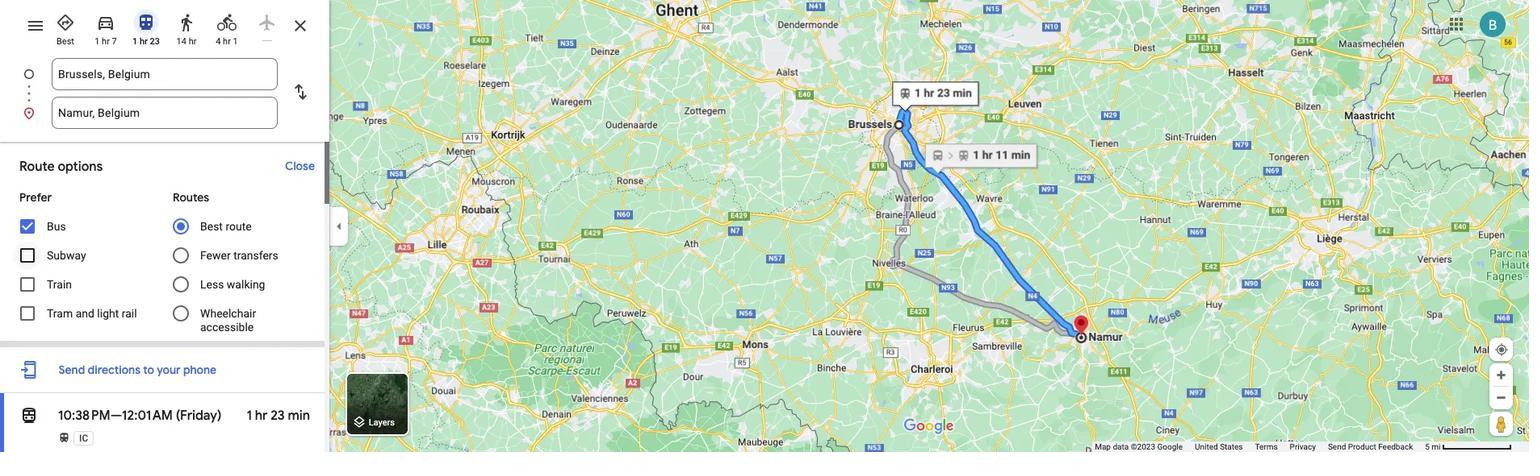 Task type: describe. For each thing, give the bounding box(es) containing it.
zoom in image
[[1495, 370, 1507, 382]]

close button
[[277, 152, 323, 181]]

1 hr 7
[[95, 36, 117, 47]]

walking
[[227, 279, 265, 291]]

1 hr 23
[[132, 36, 160, 47]]

close directions image
[[291, 16, 310, 36]]

1 hr 23 min
[[247, 409, 310, 425]]

bus
[[47, 220, 66, 233]]

none field destination namur, belgium
[[58, 97, 271, 129]]

train
[[47, 279, 72, 291]]

none field starting point brussels, belgium
[[58, 58, 271, 90]]

5 mi
[[1425, 443, 1441, 452]]

google maps element
[[0, 0, 1529, 453]]

mi
[[1432, 443, 1441, 452]]

and
[[76, 308, 94, 321]]

route options
[[19, 159, 103, 175]]

wheelchair
[[200, 308, 256, 321]]

14 hr radio
[[170, 6, 203, 48]]

layers
[[369, 419, 395, 429]]

zoom out image
[[1495, 392, 1507, 404]]

10:38 pm — 12:01 am (friday)
[[58, 409, 222, 425]]

feedback
[[1378, 443, 1413, 452]]

7
[[112, 36, 117, 47]]

prefer bus
[[19, 191, 66, 233]]

(friday)
[[176, 409, 222, 425]]

23 for 1 hr 23
[[150, 36, 160, 47]]

1 inside radio
[[233, 36, 238, 47]]

united states
[[1195, 443, 1243, 452]]

terms button
[[1255, 442, 1278, 453]]

terms
[[1255, 443, 1278, 452]]

©2023
[[1131, 443, 1155, 452]]

driving image
[[96, 13, 115, 32]]

hr for 1 hr 7
[[102, 36, 110, 47]]

options
[[58, 159, 103, 175]]

transit image
[[19, 405, 39, 428]]

reverse starting point and destination image
[[291, 82, 310, 102]]

1 for 1 hr 23
[[132, 36, 137, 47]]

directions
[[88, 363, 140, 378]]

data
[[1113, 443, 1129, 452]]

min
[[288, 409, 310, 425]]

footer inside google maps element
[[1095, 442, 1425, 453]]

cycling image
[[217, 13, 237, 32]]

send for send directions to your phone
[[59, 363, 85, 378]]

transit image
[[136, 13, 156, 32]]

1 for 1 hr 23 min
[[247, 409, 252, 425]]

Destination Namur, Belgium field
[[58, 103, 271, 123]]

prefer
[[19, 191, 52, 205]]

route
[[226, 220, 252, 233]]

1 list item from the top
[[0, 58, 329, 110]]

close
[[285, 159, 315, 174]]

1 hr 23 radio
[[129, 6, 163, 48]]

best travel modes image
[[56, 13, 75, 32]]

subway
[[47, 249, 86, 262]]

united states button
[[1195, 442, 1243, 453]]

routes
[[173, 191, 209, 205]]

Best radio
[[48, 6, 82, 48]]

2 list item from the top
[[0, 97, 329, 129]]

rail
[[122, 308, 137, 321]]



Task type: locate. For each thing, give the bounding box(es) containing it.
flights image
[[258, 13, 277, 32]]

send directions to your phone
[[59, 363, 216, 378]]

14 hr
[[176, 36, 197, 47]]

1 right 4
[[233, 36, 238, 47]]

send
[[59, 363, 85, 378], [1328, 443, 1346, 452]]

hr for 4 hr 1
[[223, 36, 231, 47]]

hr for 1 hr 23
[[140, 36, 148, 47]]

hr down transit image at top
[[140, 36, 148, 47]]

send directions to your phone button
[[50, 354, 225, 387]]

none field down starting point brussels, belgium field
[[58, 97, 271, 129]]

1 inside directions main content
[[247, 409, 252, 425]]

23 down transit image at top
[[150, 36, 160, 47]]

hr left min
[[255, 409, 268, 425]]

footer containing map data ©2023 google
[[1095, 442, 1425, 453]]

best for best
[[57, 36, 74, 47]]

show your location image
[[1494, 343, 1509, 358]]

1 vertical spatial 23
[[271, 409, 285, 425]]

1 right the 7
[[132, 36, 137, 47]]

best
[[57, 36, 74, 47], [200, 220, 223, 233]]

send left directions
[[59, 363, 85, 378]]

0 horizontal spatial best
[[57, 36, 74, 47]]

hr right 4
[[223, 36, 231, 47]]

states
[[1220, 443, 1243, 452]]

accessible
[[200, 321, 254, 334]]

train image
[[58, 433, 70, 445]]

hr left the 7
[[102, 36, 110, 47]]

1 horizontal spatial send
[[1328, 443, 1346, 452]]

none field down 14
[[58, 58, 271, 90]]

send product feedback button
[[1328, 442, 1413, 453]]

phone
[[183, 363, 216, 378]]

23 left min
[[271, 409, 285, 425]]

list inside google maps element
[[0, 58, 329, 129]]

4 hr 1
[[216, 36, 238, 47]]

0 vertical spatial send
[[59, 363, 85, 378]]

list item down starting point brussels, belgium field
[[0, 97, 329, 129]]

map
[[1095, 443, 1111, 452]]

fewer
[[200, 249, 231, 262]]

23
[[150, 36, 160, 47], [271, 409, 285, 425]]

your
[[157, 363, 181, 378]]

0 vertical spatial 23
[[150, 36, 160, 47]]

Starting point Brussels, Belgium field
[[58, 65, 271, 84]]

0 vertical spatial none field
[[58, 58, 271, 90]]

1 for 1 hr 7
[[95, 36, 100, 47]]

12:01 am
[[122, 409, 173, 425]]

1 hr 7 radio
[[89, 6, 123, 48]]

list item
[[0, 58, 329, 110], [0, 97, 329, 129]]

1 none field from the top
[[58, 58, 271, 90]]

united
[[1195, 443, 1218, 452]]

1 vertical spatial best
[[200, 220, 223, 233]]

tram and light rail
[[47, 308, 137, 321]]

14
[[176, 36, 186, 47]]

send inside directions main content
[[59, 363, 85, 378]]

best route
[[200, 220, 252, 233]]

1 vertical spatial none field
[[58, 97, 271, 129]]

best left route
[[200, 220, 223, 233]]

tram
[[47, 308, 73, 321]]

best inside directions main content
[[200, 220, 223, 233]]

1 vertical spatial send
[[1328, 443, 1346, 452]]

privacy
[[1290, 443, 1316, 452]]

footer
[[1095, 442, 1425, 453]]

light
[[97, 308, 119, 321]]

hr inside directions main content
[[255, 409, 268, 425]]

4
[[216, 36, 221, 47]]

route
[[19, 159, 55, 175]]

2 none field from the top
[[58, 97, 271, 129]]

hr right 14
[[189, 36, 197, 47]]

send product feedback
[[1328, 443, 1413, 452]]

list item down 14
[[0, 58, 329, 110]]

map data ©2023 google
[[1095, 443, 1183, 452]]

google
[[1157, 443, 1183, 452]]

0 horizontal spatial 23
[[150, 36, 160, 47]]

10:38 pm
[[58, 409, 110, 425]]

1 left the 7
[[95, 36, 100, 47]]

less
[[200, 279, 224, 291]]

list
[[0, 58, 329, 129]]

hr for 1 hr 23 min
[[255, 409, 268, 425]]

5
[[1425, 443, 1430, 452]]

best inside radio
[[57, 36, 74, 47]]

ic
[[79, 434, 88, 445]]

0 horizontal spatial send
[[59, 363, 85, 378]]

collapse side panel image
[[330, 218, 348, 235]]

—
[[110, 409, 122, 425]]

best down best travel modes icon
[[57, 36, 74, 47]]

directions main content
[[0, 0, 329, 453]]


[[19, 405, 39, 428]]

send for send product feedback
[[1328, 443, 1346, 452]]

23 for 1 hr 23 min
[[271, 409, 285, 425]]

send left product
[[1328, 443, 1346, 452]]

show street view coverage image
[[1490, 413, 1513, 437]]

0 vertical spatial best
[[57, 36, 74, 47]]

23 inside option
[[150, 36, 160, 47]]

1 horizontal spatial best
[[200, 220, 223, 233]]

to
[[143, 363, 154, 378]]

fewer transfers
[[200, 249, 278, 262]]

4 hr 1 radio
[[210, 6, 244, 48]]

None radio
[[250, 6, 284, 41]]

1 left min
[[247, 409, 252, 425]]

5 mi button
[[1425, 443, 1512, 452]]

1
[[95, 36, 100, 47], [132, 36, 137, 47], [233, 36, 238, 47], [247, 409, 252, 425]]

23 inside directions main content
[[271, 409, 285, 425]]

privacy button
[[1290, 442, 1316, 453]]

hr for 14 hr
[[189, 36, 197, 47]]

None field
[[58, 58, 271, 90], [58, 97, 271, 129]]

best for best route
[[200, 220, 223, 233]]

product
[[1348, 443, 1376, 452]]

less walking
[[200, 279, 265, 291]]

transfers
[[233, 249, 278, 262]]

walking image
[[177, 13, 196, 32]]

1 horizontal spatial 23
[[271, 409, 285, 425]]

wheelchair accessible
[[200, 308, 256, 334]]

hr
[[102, 36, 110, 47], [140, 36, 148, 47], [189, 36, 197, 47], [223, 36, 231, 47], [255, 409, 268, 425]]



Task type: vqa. For each thing, say whether or not it's contained in the screenshot.
10:38 PM — 12:01 AM (Friday) at the left of the page
yes



